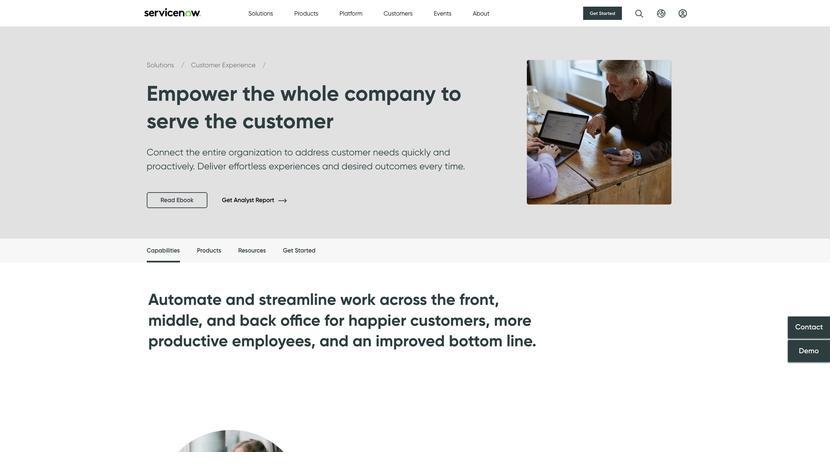 Task type: vqa. For each thing, say whether or not it's contained in the screenshot.
Get Started link
yes



Task type: locate. For each thing, give the bounding box(es) containing it.
to
[[441, 80, 462, 106], [284, 147, 293, 158]]

1 horizontal spatial to
[[441, 80, 462, 106]]

0 vertical spatial get
[[590, 10, 598, 16]]

0 vertical spatial customer
[[243, 108, 334, 134]]

1 vertical spatial get
[[222, 197, 232, 204]]

1 horizontal spatial products
[[294, 10, 318, 17]]

proactively.
[[147, 161, 195, 172]]

0 vertical spatial started
[[599, 10, 615, 16]]

solutions
[[248, 10, 273, 17], [147, 61, 176, 69]]

platform
[[340, 10, 363, 17]]

started
[[599, 10, 615, 16], [295, 247, 316, 254]]

get started for right get started link
[[590, 10, 615, 16]]

get started for left get started link
[[283, 247, 316, 254]]

experience
[[222, 61, 256, 69]]

get analyst report
[[222, 197, 276, 204]]

solutions for solutions popup button
[[248, 10, 273, 17]]

0 vertical spatial get started
[[590, 10, 615, 16]]

products
[[294, 10, 318, 17], [197, 247, 221, 254]]

1 horizontal spatial get started link
[[584, 7, 622, 20]]

to inside connect the entire organization to address customer needs quickly and proactively. deliver effortless experiences and desired outcomes every time.
[[284, 147, 293, 158]]

1 vertical spatial started
[[295, 247, 316, 254]]

front,
[[460, 290, 499, 309]]

1 vertical spatial solutions
[[147, 61, 176, 69]]

1 horizontal spatial started
[[599, 10, 615, 16]]

the
[[243, 80, 275, 106], [205, 108, 237, 134], [186, 147, 200, 158], [431, 290, 456, 309]]

read
[[161, 197, 175, 204]]

more
[[494, 310, 532, 330]]

0 vertical spatial to
[[441, 80, 462, 106]]

resolve customer issues by connecting the entire business image
[[0, 27, 830, 239], [499, 40, 684, 225]]

demo link
[[788, 340, 830, 362]]

0 horizontal spatial get started
[[283, 247, 316, 254]]

report
[[256, 197, 274, 204]]

0 horizontal spatial get started link
[[283, 239, 316, 263]]

1 horizontal spatial get
[[283, 247, 293, 254]]

to inside empower the whole company to serve the customer
[[441, 80, 462, 106]]

work
[[340, 290, 376, 309]]

products button
[[294, 9, 318, 18]]

solutions for solutions link
[[147, 61, 176, 69]]

1 vertical spatial products
[[197, 247, 221, 254]]

quickly
[[402, 147, 431, 158]]

productive
[[148, 331, 228, 351]]

contact
[[796, 323, 823, 332]]

0 horizontal spatial solutions
[[147, 61, 176, 69]]

get
[[590, 10, 598, 16], [222, 197, 232, 204], [283, 247, 293, 254]]

1 vertical spatial to
[[284, 147, 293, 158]]

organization
[[229, 147, 282, 158]]

the inside 'automate and streamline work across the front, middle, and back office for happier customers, more productive employees, and an improved bottom line.'
[[431, 290, 456, 309]]

solutions link
[[147, 61, 176, 69]]

go to servicenow account image
[[679, 9, 687, 17]]

get started link
[[584, 7, 622, 20], [283, 239, 316, 263]]

1 vertical spatial get started link
[[283, 239, 316, 263]]

1 horizontal spatial solutions
[[248, 10, 273, 17]]

about button
[[473, 9, 490, 18]]

customers,
[[410, 310, 490, 330]]

company
[[345, 80, 436, 106]]

deliver
[[198, 161, 226, 172]]

across
[[380, 290, 427, 309]]

automate and streamline work across the front, middle, and back office for happier customers, more productive employees, and an improved bottom line.
[[148, 290, 537, 351]]

ebook
[[177, 197, 194, 204]]

get started
[[590, 10, 615, 16], [283, 247, 316, 254]]

0 vertical spatial get started link
[[584, 7, 622, 20]]

get analyst report link
[[222, 197, 297, 204]]

line.
[[507, 331, 537, 351]]

customer
[[243, 108, 334, 134], [332, 147, 371, 158]]

read ebook
[[161, 197, 194, 204]]

0 horizontal spatial products
[[197, 247, 221, 254]]

needs
[[373, 147, 399, 158]]

1 vertical spatial customer
[[332, 147, 371, 158]]

0 horizontal spatial started
[[295, 247, 316, 254]]

automate
[[148, 290, 222, 309]]

0 vertical spatial products
[[294, 10, 318, 17]]

products link
[[197, 239, 221, 263]]

0 horizontal spatial to
[[284, 147, 293, 158]]

products for products popup button on the top left
[[294, 10, 318, 17]]

to for company
[[441, 80, 462, 106]]

analyst
[[234, 197, 254, 204]]

1 vertical spatial get started
[[283, 247, 316, 254]]

serve
[[147, 108, 199, 134]]

started for right get started link
[[599, 10, 615, 16]]

customer inside connect the entire organization to address customer needs quickly and proactively. deliver effortless experiences and desired outcomes every time.
[[332, 147, 371, 158]]

1 horizontal spatial get started
[[590, 10, 615, 16]]

0 vertical spatial solutions
[[248, 10, 273, 17]]

and
[[433, 147, 450, 158], [322, 161, 339, 172], [226, 290, 255, 309], [207, 310, 236, 330], [320, 331, 349, 351]]

improved
[[376, 331, 445, 351]]

capabilities link
[[147, 239, 180, 265]]

the inside connect the entire organization to address customer needs quickly and proactively. deliver effortless experiences and desired outcomes every time.
[[186, 147, 200, 158]]



Task type: describe. For each thing, give the bounding box(es) containing it.
experiences
[[269, 161, 320, 172]]

2 horizontal spatial get
[[590, 10, 598, 16]]

streamline
[[259, 290, 336, 309]]

customers button
[[384, 9, 413, 18]]

demo
[[799, 346, 819, 355]]

servicenow image
[[143, 8, 201, 16]]

entire
[[202, 147, 226, 158]]

about
[[473, 10, 490, 17]]

middle,
[[148, 310, 203, 330]]

a single platform connects systems and people image
[[133, 388, 382, 452]]

back
[[240, 310, 277, 330]]

address
[[295, 147, 329, 158]]

outcomes
[[375, 161, 417, 172]]

an
[[353, 331, 372, 351]]

read ebook link
[[147, 192, 208, 208]]

platform button
[[340, 9, 363, 18]]

events
[[434, 10, 452, 17]]

0 horizontal spatial get
[[222, 197, 232, 204]]

office
[[281, 310, 321, 330]]

connect the entire organization to address customer needs quickly and proactively. deliver effortless experiences and desired outcomes every time.
[[147, 147, 465, 172]]

for
[[325, 310, 345, 330]]

customer experience link
[[191, 61, 257, 69]]

products for products link
[[197, 247, 221, 254]]

effortless
[[229, 161, 267, 172]]

bottom
[[449, 331, 503, 351]]

customer
[[191, 61, 221, 69]]

capabilities
[[147, 247, 180, 254]]

events button
[[434, 9, 452, 18]]

desired
[[342, 161, 373, 172]]

2 vertical spatial get
[[283, 247, 293, 254]]

empower
[[147, 80, 237, 106]]

started for left get started link
[[295, 247, 316, 254]]

connect
[[147, 147, 184, 158]]

every
[[420, 161, 443, 172]]

employees,
[[232, 331, 316, 351]]

customer inside empower the whole company to serve the customer
[[243, 108, 334, 134]]

resources link
[[238, 239, 266, 263]]

customers
[[384, 10, 413, 17]]

resolve customer issues by connecting the entire business image containing empower the whole company to serve the customer
[[0, 27, 830, 239]]

solutions button
[[248, 9, 273, 18]]

time.
[[445, 161, 465, 172]]

to for organization
[[284, 147, 293, 158]]

whole
[[280, 80, 339, 106]]

contact link
[[788, 317, 830, 338]]

happier
[[349, 310, 406, 330]]

empower the whole company to serve the customer
[[147, 80, 462, 134]]

resources
[[238, 247, 266, 254]]

customer experience
[[191, 61, 257, 69]]



